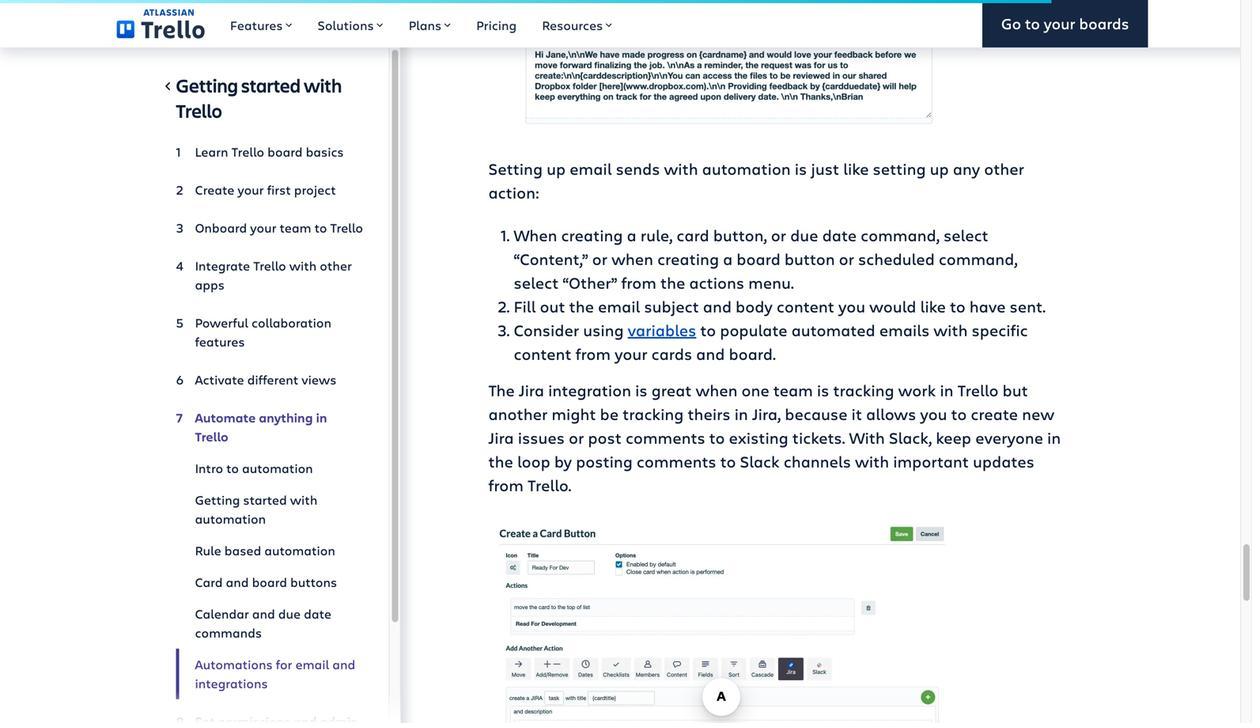 Task type: describe. For each thing, give the bounding box(es) containing it.
and inside "to populate automated emails with specific content from your cards and board."
[[696, 343, 725, 364]]

2 horizontal spatial is
[[817, 379, 830, 401]]

powerful collaboration features link
[[176, 307, 364, 358]]

0 vertical spatial team
[[280, 219, 311, 236]]

getting started with trello link
[[176, 73, 364, 130]]

1 horizontal spatial select
[[944, 224, 989, 246]]

trello down project
[[330, 219, 363, 236]]

content inside "to populate automated emails with specific content from your cards and board."
[[514, 343, 572, 364]]

when
[[514, 224, 557, 246]]

or right button,
[[771, 224, 787, 246]]

consider using variables
[[514, 319, 697, 341]]

automate anything in trello
[[195, 409, 327, 445]]

in inside the automate anything in trello
[[316, 409, 327, 426]]

an image showing how to create rules to automate email sends image
[[489, 0, 1065, 131]]

like inside when creating a rule, card button, or due date command, select "content," or when creating a board button or scheduled command, select "other" from the actions menu. fill out the email subject and body content you would like to have sent.
[[921, 296, 946, 317]]

getting started with trello
[[176, 73, 342, 123]]

card and board buttons link
[[176, 567, 364, 598]]

the inside the jira integration is great when one team is tracking work in trello but another might be tracking theirs in jira, because it allows you to create new jira issues or post comments to existing tickets. with slack, keep everyone in the loop by posting comments to slack channels with important updates from trello.
[[489, 451, 513, 472]]

consider
[[514, 319, 579, 341]]

features
[[195, 333, 245, 350]]

create your first project link
[[176, 174, 364, 206]]

using
[[583, 319, 624, 341]]

content inside when creating a rule, card button, or due date command, select "content," or when creating a board button or scheduled command, select "other" from the actions menu. fill out the email subject and body content you would like to have sent.
[[777, 296, 835, 317]]

2 up from the left
[[930, 158, 949, 179]]

but
[[1003, 379, 1028, 401]]

might
[[552, 403, 596, 425]]

from inside "to populate automated emails with specific content from your cards and board."
[[576, 343, 611, 364]]

activate different views
[[195, 371, 337, 388]]

go to your boards
[[1002, 13, 1130, 34]]

you inside the jira integration is great when one team is tracking work in trello but another might be tracking theirs in jira, because it allows you to create new jira issues or post comments to existing tickets. with slack, keep everyone in the loop by posting comments to slack channels with important updates from trello.
[[921, 403, 948, 425]]

updates
[[973, 451, 1035, 472]]

slack
[[740, 451, 780, 472]]

important
[[893, 451, 969, 472]]

pricing
[[476, 17, 517, 34]]

go
[[1002, 13, 1022, 34]]

would
[[870, 296, 917, 317]]

card and board buttons
[[195, 574, 337, 591]]

an image showing how to create a card button to automate notifiations in slack and jira image
[[489, 522, 957, 723]]

card
[[195, 574, 223, 591]]

with inside the jira integration is great when one team is tracking work in trello but another might be tracking theirs in jira, because it allows you to create new jira issues or post comments to existing tickets. with slack, keep everyone in the loop by posting comments to slack channels with important updates from trello.
[[855, 451, 890, 472]]

getting for trello
[[176, 73, 238, 98]]

1 vertical spatial the
[[569, 296, 594, 317]]

create
[[195, 181, 234, 198]]

setting
[[873, 158, 926, 179]]

collaboration
[[252, 314, 332, 331]]

with inside getting started with automation
[[290, 491, 318, 508]]

calendar and due date commands link
[[176, 598, 364, 649]]

with inside setting up email sends with automation is just like setting up any other action:
[[664, 158, 698, 179]]

board inside when creating a rule, card button, or due date command, select "content," or when creating a board button or scheduled command, select "other" from the actions menu. fill out the email subject and body content you would like to have sent.
[[737, 248, 781, 270]]

started for trello
[[241, 73, 301, 98]]

in down new
[[1048, 427, 1061, 448]]

in right work
[[940, 379, 954, 401]]

getting for automation
[[195, 491, 240, 508]]

1 vertical spatial command,
[[939, 248, 1018, 270]]

board for basics
[[268, 143, 303, 160]]

with inside "to populate automated emails with specific content from your cards and board."
[[934, 319, 968, 341]]

or inside the jira integration is great when one team is tracking work in trello but another might be tracking theirs in jira, because it allows you to create new jira issues or post comments to existing tickets. with slack, keep everyone in the loop by posting comments to slack channels with important updates from trello.
[[569, 427, 584, 448]]

body
[[736, 296, 773, 317]]

setting up email sends with automation is just like setting up any other action:
[[489, 158, 1025, 203]]

to right intro
[[226, 460, 239, 477]]

subject
[[644, 296, 699, 317]]

1 vertical spatial select
[[514, 272, 559, 293]]

different
[[247, 371, 298, 388]]

automated
[[792, 319, 876, 341]]

by
[[555, 451, 572, 472]]

another
[[489, 403, 548, 425]]

from inside when creating a rule, card button, or due date command, select "content," or when creating a board button or scheduled command, select "other" from the actions menu. fill out the email subject and body content you would like to have sent.
[[621, 272, 657, 293]]

learn trello board basics
[[195, 143, 344, 160]]

trello inside the jira integration is great when one team is tracking work in trello but another might be tracking theirs in jira, because it allows you to create new jira issues or post comments to existing tickets. with slack, keep everyone in the loop by posting comments to slack channels with important updates from trello.
[[958, 379, 999, 401]]

button
[[785, 248, 835, 270]]

automate anything in trello link
[[176, 402, 364, 453]]

based
[[225, 542, 261, 559]]

cards
[[652, 343, 692, 364]]

the jira integration is great when one team is tracking work in trello but another might be tracking theirs in jira, because it allows you to create new jira issues or post comments to existing tickets. with slack, keep everyone in the loop by posting comments to slack channels with important updates from trello.
[[489, 379, 1061, 496]]

it
[[852, 403, 862, 425]]

populate
[[720, 319, 788, 341]]

board.
[[729, 343, 776, 364]]

card
[[677, 224, 709, 246]]

scheduled
[[859, 248, 935, 270]]

to populate automated emails with specific content from your cards and board.
[[514, 319, 1028, 364]]

onboard your team to trello link
[[176, 212, 364, 244]]

basics
[[306, 143, 344, 160]]

email inside when creating a rule, card button, or due date command, select "content," or when creating a board button or scheduled command, select "other" from the actions menu. fill out the email subject and body content you would like to have sent.
[[598, 296, 640, 317]]

like inside setting up email sends with automation is just like setting up any other action:
[[844, 158, 869, 179]]

menu.
[[749, 272, 794, 293]]

setting
[[489, 158, 543, 179]]

theirs
[[688, 403, 731, 425]]

intro to automation
[[195, 460, 313, 477]]

great
[[652, 379, 692, 401]]

you inside when creating a rule, card button, or due date command, select "content," or when creating a board button or scheduled command, select "other" from the actions menu. fill out the email subject and body content you would like to have sent.
[[839, 296, 866, 317]]

trello inside getting started with trello
[[176, 98, 222, 123]]

channels
[[784, 451, 851, 472]]

tickets.
[[793, 427, 845, 448]]

fill
[[514, 296, 536, 317]]

getting started with automation link
[[176, 484, 364, 535]]

1 up from the left
[[547, 158, 566, 179]]

intro to automation link
[[176, 453, 364, 484]]

your inside "link"
[[1044, 13, 1076, 34]]

trello inside the automate anything in trello
[[195, 428, 228, 445]]

views
[[302, 371, 337, 388]]

trello inside integrate trello with other apps
[[253, 257, 286, 274]]

features
[[230, 17, 283, 34]]

team inside the jira integration is great when one team is tracking work in trello but another might be tracking theirs in jira, because it allows you to create new jira issues or post comments to existing tickets. with slack, keep everyone in the loop by posting comments to slack channels with important updates from trello.
[[774, 379, 813, 401]]

your down "create your first project" on the top of the page
[[250, 219, 277, 236]]

to down theirs
[[710, 427, 725, 448]]

posting
[[576, 451, 633, 472]]

to inside "to populate automated emails with specific content from your cards and board."
[[701, 319, 716, 341]]

anything
[[259, 409, 313, 426]]

date inside calendar and due date commands
[[304, 605, 332, 622]]

and inside when creating a rule, card button, or due date command, select "content," or when creating a board button or scheduled command, select "other" from the actions menu. fill out the email subject and body content you would like to have sent.
[[703, 296, 732, 317]]

"other"
[[563, 272, 618, 293]]

resources
[[542, 17, 603, 34]]

be
[[600, 403, 619, 425]]

for
[[276, 656, 292, 673]]

calendar and due date commands
[[195, 605, 332, 641]]

automations for email and integrations
[[195, 656, 355, 692]]

solutions
[[318, 17, 374, 34]]

1 vertical spatial a
[[723, 248, 733, 270]]

when inside the jira integration is great when one team is tracking work in trello but another might be tracking theirs in jira, because it allows you to create new jira issues or post comments to existing tickets. with slack, keep everyone in the loop by posting comments to slack channels with important updates from trello.
[[696, 379, 738, 401]]

plans button
[[396, 0, 464, 47]]

post
[[588, 427, 622, 448]]

loop
[[517, 451, 551, 472]]

or right button
[[839, 248, 855, 270]]

integration
[[548, 379, 631, 401]]

with inside getting started with trello
[[304, 73, 342, 98]]

other inside integrate trello with other apps
[[320, 257, 352, 274]]



Task type: vqa. For each thing, say whether or not it's contained in the screenshot.
right the
yes



Task type: locate. For each thing, give the bounding box(es) containing it.
select up fill
[[514, 272, 559, 293]]

creating
[[561, 224, 623, 246], [658, 248, 719, 270]]

select down 'any'
[[944, 224, 989, 246]]

email up consider using variables
[[598, 296, 640, 317]]

trello
[[176, 98, 222, 123], [232, 143, 264, 160], [330, 219, 363, 236], [253, 257, 286, 274], [958, 379, 999, 401], [195, 428, 228, 445]]

is
[[795, 158, 807, 179], [635, 379, 648, 401], [817, 379, 830, 401]]

integrate trello with other apps
[[195, 257, 352, 293]]

slack,
[[889, 427, 932, 448]]

integrations
[[195, 675, 268, 692]]

creating up "content,"
[[561, 224, 623, 246]]

activate
[[195, 371, 244, 388]]

solutions button
[[305, 0, 396, 47]]

the
[[489, 379, 515, 401]]

issues
[[518, 427, 565, 448]]

actions
[[690, 272, 745, 293]]

0 horizontal spatial a
[[627, 224, 637, 246]]

a up actions
[[723, 248, 733, 270]]

trello up create
[[958, 379, 999, 401]]

0 vertical spatial command,
[[861, 224, 940, 246]]

1 horizontal spatial content
[[777, 296, 835, 317]]

is inside setting up email sends with automation is just like setting up any other action:
[[795, 158, 807, 179]]

tracking up it
[[834, 379, 895, 401]]

is left the just
[[795, 158, 807, 179]]

comments
[[626, 427, 706, 448], [637, 451, 717, 472]]

emails
[[880, 319, 930, 341]]

date down buttons at left bottom
[[304, 605, 332, 622]]

getting inside getting started with trello
[[176, 73, 238, 98]]

with
[[849, 427, 885, 448]]

to inside when creating a rule, card button, or due date command, select "content," or when creating a board button or scheduled command, select "other" from the actions menu. fill out the email subject and body content you would like to have sent.
[[950, 296, 966, 317]]

0 horizontal spatial you
[[839, 296, 866, 317]]

tracking down great
[[623, 403, 684, 425]]

and inside automations for email and integrations
[[332, 656, 355, 673]]

buttons
[[290, 574, 337, 591]]

1 horizontal spatial up
[[930, 158, 949, 179]]

up
[[547, 158, 566, 179], [930, 158, 949, 179]]

project
[[294, 181, 336, 198]]

board down rule based automation "link" on the bottom of page
[[252, 574, 287, 591]]

jira
[[519, 379, 544, 401], [489, 427, 514, 448]]

the down "other"
[[569, 296, 594, 317]]

up right setting
[[547, 158, 566, 179]]

trello right "learn"
[[232, 143, 264, 160]]

other down onboard your team to trello
[[320, 257, 352, 274]]

up left 'any'
[[930, 158, 949, 179]]

allows
[[866, 403, 917, 425]]

started for automation
[[243, 491, 287, 508]]

1 vertical spatial from
[[576, 343, 611, 364]]

0 horizontal spatial tracking
[[623, 403, 684, 425]]

date inside when creating a rule, card button, or due date command, select "content," or when creating a board button or scheduled command, select "other" from the actions menu. fill out the email subject and body content you would like to have sent.
[[823, 224, 857, 246]]

0 vertical spatial date
[[823, 224, 857, 246]]

because
[[785, 403, 848, 425]]

select
[[944, 224, 989, 246], [514, 272, 559, 293]]

1 horizontal spatial when
[[696, 379, 738, 401]]

you up automated
[[839, 296, 866, 317]]

0 horizontal spatial when
[[612, 248, 654, 270]]

one
[[742, 379, 770, 401]]

with inside integrate trello with other apps
[[289, 257, 317, 274]]

page progress progress bar
[[0, 0, 1052, 3]]

started down features
[[241, 73, 301, 98]]

your
[[1044, 13, 1076, 34], [238, 181, 264, 198], [250, 219, 277, 236], [615, 343, 648, 364]]

creating down card
[[658, 248, 719, 270]]

trello down onboard your team to trello link
[[253, 257, 286, 274]]

2 horizontal spatial from
[[621, 272, 657, 293]]

due inside calendar and due date commands
[[278, 605, 301, 622]]

due up button
[[791, 224, 819, 246]]

0 vertical spatial due
[[791, 224, 819, 246]]

is up because
[[817, 379, 830, 401]]

and right cards
[[696, 343, 725, 364]]

automation down "automate anything in trello" link
[[242, 460, 313, 477]]

0 vertical spatial when
[[612, 248, 654, 270]]

everyone
[[976, 427, 1044, 448]]

the left loop
[[489, 451, 513, 472]]

from up subject
[[621, 272, 657, 293]]

to
[[1025, 13, 1040, 34], [315, 219, 327, 236], [950, 296, 966, 317], [701, 319, 716, 341], [951, 403, 967, 425], [710, 427, 725, 448], [721, 451, 736, 472], [226, 460, 239, 477]]

0 vertical spatial jira
[[519, 379, 544, 401]]

rule based automation link
[[176, 535, 364, 567]]

date up button
[[823, 224, 857, 246]]

2 vertical spatial email
[[296, 656, 329, 673]]

email inside automations for email and integrations
[[296, 656, 329, 673]]

and down actions
[[703, 296, 732, 317]]

with right emails
[[934, 319, 968, 341]]

to left populate
[[701, 319, 716, 341]]

with right sends on the top of page
[[664, 158, 698, 179]]

started down the intro to automation link
[[243, 491, 287, 508]]

0 vertical spatial like
[[844, 158, 869, 179]]

from inside the jira integration is great when one team is tracking work in trello but another might be tracking theirs in jira, because it allows you to create new jira issues or post comments to existing tickets. with slack, keep everyone in the loop by posting comments to slack channels with important updates from trello.
[[489, 474, 524, 496]]

intro
[[195, 460, 223, 477]]

automations
[[195, 656, 273, 673]]

command, up 'have'
[[939, 248, 1018, 270]]

jira up another in the bottom left of the page
[[519, 379, 544, 401]]

commands
[[195, 624, 262, 641]]

create your first project
[[195, 181, 336, 198]]

when creating a rule, card button, or due date command, select "content," or when creating a board button or scheduled command, select "other" from the actions menu. fill out the email subject and body content you would like to have sent.
[[514, 224, 1046, 317]]

with down with
[[855, 451, 890, 472]]

0 horizontal spatial the
[[489, 451, 513, 472]]

0 horizontal spatial content
[[514, 343, 572, 364]]

1 horizontal spatial other
[[985, 158, 1025, 179]]

getting down intro
[[195, 491, 240, 508]]

jira down another in the bottom left of the page
[[489, 427, 514, 448]]

tracking
[[834, 379, 895, 401], [623, 403, 684, 425]]

to inside "link"
[[1025, 13, 1040, 34]]

activate different views link
[[176, 364, 364, 396]]

0 vertical spatial content
[[777, 296, 835, 317]]

variables link
[[628, 319, 697, 341]]

1 vertical spatial you
[[921, 403, 948, 425]]

2 vertical spatial the
[[489, 451, 513, 472]]

when down rule,
[[612, 248, 654, 270]]

"content,"
[[514, 248, 588, 270]]

2 horizontal spatial the
[[661, 272, 686, 293]]

comments down great
[[626, 427, 706, 448]]

sends
[[616, 158, 660, 179]]

0 horizontal spatial from
[[489, 474, 524, 496]]

1 horizontal spatial jira
[[519, 379, 544, 401]]

1 vertical spatial tracking
[[623, 403, 684, 425]]

1 horizontal spatial due
[[791, 224, 819, 246]]

a
[[627, 224, 637, 246], [723, 248, 733, 270]]

0 horizontal spatial like
[[844, 158, 869, 179]]

0 horizontal spatial is
[[635, 379, 648, 401]]

first
[[267, 181, 291, 198]]

0 horizontal spatial creating
[[561, 224, 623, 246]]

onboard your team to trello
[[195, 219, 363, 236]]

1 vertical spatial other
[[320, 257, 352, 274]]

email for sends
[[570, 158, 612, 179]]

to down project
[[315, 219, 327, 236]]

action:
[[489, 182, 539, 203]]

0 horizontal spatial other
[[320, 257, 352, 274]]

and inside calendar and due date commands
[[252, 605, 275, 622]]

in left jira,
[[735, 403, 748, 425]]

learn trello board basics link
[[176, 136, 364, 168]]

2 vertical spatial from
[[489, 474, 524, 496]]

jira,
[[752, 403, 781, 425]]

0 vertical spatial the
[[661, 272, 686, 293]]

the up subject
[[661, 272, 686, 293]]

1 horizontal spatial tracking
[[834, 379, 895, 401]]

0 horizontal spatial due
[[278, 605, 301, 622]]

1 horizontal spatial team
[[774, 379, 813, 401]]

email left sends on the top of page
[[570, 158, 612, 179]]

1 vertical spatial due
[[278, 605, 301, 622]]

command, up scheduled
[[861, 224, 940, 246]]

0 vertical spatial comments
[[626, 427, 706, 448]]

email
[[570, 158, 612, 179], [598, 296, 640, 317], [296, 656, 329, 673]]

1 vertical spatial team
[[774, 379, 813, 401]]

other inside setting up email sends with automation is just like setting up any other action:
[[985, 158, 1025, 179]]

1 horizontal spatial date
[[823, 224, 857, 246]]

in right anything
[[316, 409, 327, 426]]

0 vertical spatial getting
[[176, 73, 238, 98]]

1 horizontal spatial like
[[921, 296, 946, 317]]

with down onboard your team to trello
[[289, 257, 317, 274]]

0 vertical spatial email
[[570, 158, 612, 179]]

from down loop
[[489, 474, 524, 496]]

0 vertical spatial other
[[985, 158, 1025, 179]]

content down 'consider'
[[514, 343, 572, 364]]

to up keep
[[951, 403, 967, 425]]

existing
[[729, 427, 789, 448]]

started inside getting started with automation
[[243, 491, 287, 508]]

keep
[[936, 427, 972, 448]]

automation
[[702, 158, 791, 179], [242, 460, 313, 477], [195, 510, 266, 527], [264, 542, 335, 559]]

your down consider using variables
[[615, 343, 648, 364]]

email right for
[[296, 656, 329, 673]]

1 vertical spatial content
[[514, 343, 572, 364]]

email inside setting up email sends with automation is just like setting up any other action:
[[570, 158, 612, 179]]

automation up based
[[195, 510, 266, 527]]

like
[[844, 158, 869, 179], [921, 296, 946, 317]]

specific
[[972, 319, 1028, 341]]

from down using
[[576, 343, 611, 364]]

you down work
[[921, 403, 948, 425]]

when inside when creating a rule, card button, or due date command, select "content," or when creating a board button or scheduled command, select "other" from the actions menu. fill out the email subject and body content you would like to have sent.
[[612, 248, 654, 270]]

automate
[[195, 409, 256, 426]]

pricing link
[[464, 0, 530, 47]]

0 vertical spatial tracking
[[834, 379, 895, 401]]

powerful collaboration features
[[195, 314, 332, 350]]

0 vertical spatial you
[[839, 296, 866, 317]]

board up the first
[[268, 143, 303, 160]]

other right 'any'
[[985, 158, 1025, 179]]

features button
[[218, 0, 305, 47]]

in
[[940, 379, 954, 401], [735, 403, 748, 425], [316, 409, 327, 426], [1048, 427, 1061, 448]]

your inside "to populate automated emails with specific content from your cards and board."
[[615, 343, 648, 364]]

0 vertical spatial board
[[268, 143, 303, 160]]

started inside getting started with trello
[[241, 73, 301, 98]]

to left 'slack'
[[721, 451, 736, 472]]

automation inside "link"
[[264, 542, 335, 559]]

team
[[280, 219, 311, 236], [774, 379, 813, 401]]

to right go
[[1025, 13, 1040, 34]]

1 vertical spatial board
[[737, 248, 781, 270]]

out
[[540, 296, 565, 317]]

1 horizontal spatial creating
[[658, 248, 719, 270]]

0 horizontal spatial team
[[280, 219, 311, 236]]

0 horizontal spatial date
[[304, 605, 332, 622]]

1 vertical spatial email
[[598, 296, 640, 317]]

is left great
[[635, 379, 648, 401]]

0 vertical spatial from
[[621, 272, 657, 293]]

with down solutions on the top left
[[304, 73, 342, 98]]

like right the just
[[844, 158, 869, 179]]

1 vertical spatial jira
[[489, 427, 514, 448]]

1 vertical spatial started
[[243, 491, 287, 508]]

or down might
[[569, 427, 584, 448]]

when up theirs
[[696, 379, 738, 401]]

1 vertical spatial like
[[921, 296, 946, 317]]

your left the first
[[238, 181, 264, 198]]

the
[[661, 272, 686, 293], [569, 296, 594, 317], [489, 451, 513, 472]]

1 horizontal spatial the
[[569, 296, 594, 317]]

board for buttons
[[252, 574, 287, 591]]

atlassian trello image
[[117, 9, 205, 39]]

1 vertical spatial comments
[[637, 451, 717, 472]]

with down the intro to automation link
[[290, 491, 318, 508]]

or up "other"
[[592, 248, 608, 270]]

board up menu.
[[737, 248, 781, 270]]

due down card and board buttons link
[[278, 605, 301, 622]]

sent.
[[1010, 296, 1046, 317]]

0 horizontal spatial jira
[[489, 427, 514, 448]]

trello.
[[528, 474, 572, 496]]

1 horizontal spatial from
[[576, 343, 611, 364]]

and
[[703, 296, 732, 317], [696, 343, 725, 364], [226, 574, 249, 591], [252, 605, 275, 622], [332, 656, 355, 673]]

trello up "learn"
[[176, 98, 222, 123]]

like up emails
[[921, 296, 946, 317]]

1 vertical spatial creating
[[658, 248, 719, 270]]

2 vertical spatial board
[[252, 574, 287, 591]]

learn
[[195, 143, 228, 160]]

trello down automate
[[195, 428, 228, 445]]

automation up buttons at left bottom
[[264, 542, 335, 559]]

automation inside getting started with automation
[[195, 510, 266, 527]]

1 horizontal spatial a
[[723, 248, 733, 270]]

0 vertical spatial started
[[241, 73, 301, 98]]

0 vertical spatial select
[[944, 224, 989, 246]]

and right card
[[226, 574, 249, 591]]

1 vertical spatial when
[[696, 379, 738, 401]]

0 vertical spatial a
[[627, 224, 637, 246]]

getting started with automation
[[195, 491, 318, 527]]

due inside when creating a rule, card button, or due date command, select "content," or when creating a board button or scheduled command, select "other" from the actions menu. fill out the email subject and body content you would like to have sent.
[[791, 224, 819, 246]]

have
[[970, 296, 1006, 317]]

team up because
[[774, 379, 813, 401]]

getting inside getting started with automation
[[195, 491, 240, 508]]

to left 'have'
[[950, 296, 966, 317]]

1 vertical spatial getting
[[195, 491, 240, 508]]

0 horizontal spatial select
[[514, 272, 559, 293]]

go to your boards link
[[983, 0, 1149, 47]]

automation up button,
[[702, 158, 791, 179]]

email for and
[[296, 656, 329, 673]]

and down card and board buttons
[[252, 605, 275, 622]]

your left "boards"
[[1044, 13, 1076, 34]]

1 horizontal spatial you
[[921, 403, 948, 425]]

work
[[899, 379, 936, 401]]

0 vertical spatial creating
[[561, 224, 623, 246]]

a left rule,
[[627, 224, 637, 246]]

team down the first
[[280, 219, 311, 236]]

and right for
[[332, 656, 355, 673]]

comments down theirs
[[637, 451, 717, 472]]

getting up "learn"
[[176, 73, 238, 98]]

automation inside setting up email sends with automation is just like setting up any other action:
[[702, 158, 791, 179]]

rule
[[195, 542, 221, 559]]

content up automated
[[777, 296, 835, 317]]

when
[[612, 248, 654, 270], [696, 379, 738, 401]]

automations for email and integrations link
[[176, 649, 364, 699]]

or
[[771, 224, 787, 246], [592, 248, 608, 270], [839, 248, 855, 270], [569, 427, 584, 448]]

0 horizontal spatial up
[[547, 158, 566, 179]]

1 vertical spatial date
[[304, 605, 332, 622]]

1 horizontal spatial is
[[795, 158, 807, 179]]



